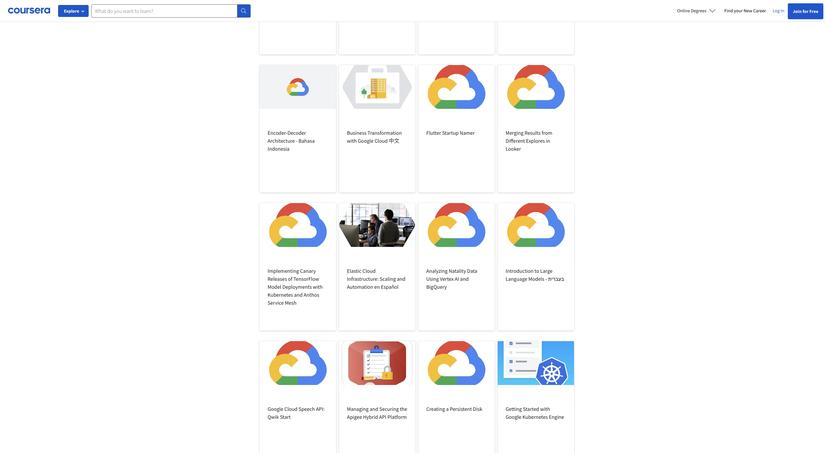 Task type: vqa. For each thing, say whether or not it's contained in the screenshot.
¹Lightcast™ on the bottom of the page
no



Task type: locate. For each thing, give the bounding box(es) containing it.
log
[[773, 8, 780, 14]]

tensorflow
[[294, 276, 319, 282]]

kubernetes
[[268, 292, 293, 298], [523, 414, 548, 421]]

log in link
[[770, 7, 788, 15]]

google inside "getting started with google kubernetes engine"
[[506, 414, 522, 421]]

decoder
[[288, 130, 306, 136]]

español
[[381, 284, 399, 290]]

explores
[[526, 138, 545, 144]]

elastic cloud infrastructure: scaling and automation en español
[[347, 268, 406, 290]]

releases
[[268, 276, 287, 282]]

kubernetes inside "getting started with google kubernetes engine"
[[523, 414, 548, 421]]

managing
[[347, 406, 369, 413]]

בעברית
[[548, 276, 564, 282]]

cloud inside elastic cloud infrastructure: scaling and automation en español
[[363, 268, 376, 274]]

implementing canary releases of tensorflow model deployments with kubernetes and anthos service mesh
[[268, 268, 323, 306]]

join for free
[[793, 8, 819, 14]]

0 vertical spatial cloud
[[375, 138, 388, 144]]

online degrees button
[[672, 3, 722, 18]]

explore
[[64, 8, 79, 14]]

bahasa
[[299, 138, 315, 144]]

google for getting
[[506, 414, 522, 421]]

0 vertical spatial google
[[358, 138, 374, 144]]

for
[[803, 8, 809, 14]]

infrastructure:
[[347, 276, 379, 282]]

cloud inside google cloud speech api: qwik start
[[285, 406, 298, 413]]

1 horizontal spatial google
[[358, 138, 374, 144]]

encoder-decoder architecture - bahasa indonesia link
[[260, 65, 336, 193]]

2 vertical spatial google
[[506, 414, 522, 421]]

getting started with google kubernetes engine
[[506, 406, 564, 421]]

0 vertical spatial with
[[347, 138, 357, 144]]

google up qwik
[[268, 406, 283, 413]]

large
[[541, 268, 553, 274]]

kubernetes up service
[[268, 292, 293, 298]]

from
[[542, 130, 553, 136]]

api:
[[316, 406, 325, 413]]

flutter
[[427, 130, 441, 136]]

flutter startup namer link
[[419, 65, 495, 193]]

cloud up infrastructure:
[[363, 268, 376, 274]]

0 horizontal spatial google
[[268, 406, 283, 413]]

disk
[[473, 406, 483, 413]]

introduction to large language models - בעברית link
[[498, 203, 574, 331]]

analyzing natality data using vertex ai and bigquery link
[[419, 203, 495, 331]]

中文
[[389, 138, 400, 144]]

google
[[358, 138, 374, 144], [268, 406, 283, 413], [506, 414, 522, 421]]

your
[[734, 8, 743, 14]]

with up "engine"
[[541, 406, 550, 413]]

and right the scaling
[[397, 276, 406, 282]]

0 vertical spatial kubernetes
[[268, 292, 293, 298]]

with down 'business'
[[347, 138, 357, 144]]

introduction to large language models - בעברית
[[506, 268, 564, 282]]

with up anthos
[[313, 284, 323, 290]]

cloud down transformation
[[375, 138, 388, 144]]

bigquery
[[427, 284, 447, 290]]

with inside business transformation with google cloud 中文
[[347, 138, 357, 144]]

explore button
[[58, 5, 89, 17]]

google inside business transformation with google cloud 中文
[[358, 138, 374, 144]]

coursera image
[[8, 5, 50, 16]]

elastic cloud infrastructure: scaling and automation en español link
[[339, 203, 416, 331]]

mesh
[[285, 300, 297, 306]]

and right ai
[[460, 276, 469, 282]]

and
[[397, 276, 406, 282], [460, 276, 469, 282], [294, 292, 303, 298], [370, 406, 378, 413]]

1 vertical spatial with
[[313, 284, 323, 290]]

google for business
[[358, 138, 374, 144]]

0 vertical spatial -
[[296, 138, 298, 144]]

ai
[[455, 276, 459, 282]]

2 vertical spatial cloud
[[285, 406, 298, 413]]

results
[[525, 130, 541, 136]]

vertex
[[440, 276, 454, 282]]

google down getting
[[506, 414, 522, 421]]

model
[[268, 284, 281, 290]]

cloud
[[375, 138, 388, 144], [363, 268, 376, 274], [285, 406, 298, 413]]

0 horizontal spatial -
[[296, 138, 298, 144]]

deployments
[[283, 284, 312, 290]]

1 vertical spatial google
[[268, 406, 283, 413]]

indonesia
[[268, 146, 290, 152]]

1 vertical spatial cloud
[[363, 268, 376, 274]]

kubernetes down started
[[523, 414, 548, 421]]

None search field
[[91, 4, 251, 17]]

scaling
[[380, 276, 396, 282]]

business transformation with google cloud 中文 link
[[339, 65, 416, 193]]

online
[[678, 8, 690, 14]]

- down the large
[[546, 276, 547, 282]]

apigee
[[347, 414, 362, 421]]

implementing canary releases of tensorflow model deployments with kubernetes and anthos service mesh link
[[260, 203, 336, 331]]

new
[[744, 8, 753, 14]]

a
[[446, 406, 449, 413]]

google down 'business'
[[358, 138, 374, 144]]

managing and securing the apigee hybrid api platform
[[347, 406, 407, 421]]

language
[[506, 276, 528, 282]]

elastic
[[347, 268, 362, 274]]

1 vertical spatial -
[[546, 276, 547, 282]]

find your new career link
[[722, 7, 770, 15]]

1 horizontal spatial kubernetes
[[523, 414, 548, 421]]

1 horizontal spatial -
[[546, 276, 547, 282]]

2 horizontal spatial google
[[506, 414, 522, 421]]

persistent
[[450, 406, 472, 413]]

and up hybrid on the left of the page
[[370, 406, 378, 413]]

2 vertical spatial with
[[541, 406, 550, 413]]

automation
[[347, 284, 373, 290]]

online degrees
[[678, 8, 707, 14]]

0 horizontal spatial kubernetes
[[268, 292, 293, 298]]

- down decoder
[[296, 138, 298, 144]]

qwik
[[268, 414, 279, 421]]

1 vertical spatial kubernetes
[[523, 414, 548, 421]]

cloud for elastic cloud infrastructure: scaling and automation en español
[[363, 268, 376, 274]]

with inside "getting started with google kubernetes engine"
[[541, 406, 550, 413]]

namer
[[460, 130, 475, 136]]

merging
[[506, 130, 524, 136]]

implementing
[[268, 268, 299, 274]]

2 horizontal spatial with
[[541, 406, 550, 413]]

with
[[347, 138, 357, 144], [313, 284, 323, 290], [541, 406, 550, 413]]

canary
[[300, 268, 316, 274]]

and down deployments on the bottom left
[[294, 292, 303, 298]]

encoder-decoder architecture - bahasa indonesia
[[268, 130, 315, 152]]

1 horizontal spatial with
[[347, 138, 357, 144]]

google inside google cloud speech api: qwik start
[[268, 406, 283, 413]]

of
[[288, 276, 293, 282]]

cloud up the start
[[285, 406, 298, 413]]

0 horizontal spatial with
[[313, 284, 323, 290]]

career
[[754, 8, 767, 14]]

-
[[296, 138, 298, 144], [546, 276, 547, 282]]

hybrid
[[363, 414, 378, 421]]



Task type: describe. For each thing, give the bounding box(es) containing it.
in
[[781, 8, 785, 14]]

log in
[[773, 8, 785, 14]]

with inside implementing canary releases of tensorflow model deployments with kubernetes and anthos service mesh
[[313, 284, 323, 290]]

platform
[[388, 414, 407, 421]]

with for getting started with google kubernetes engine
[[541, 406, 550, 413]]

in
[[546, 138, 551, 144]]

to
[[535, 268, 540, 274]]

creating
[[427, 406, 445, 413]]

join
[[793, 8, 802, 14]]

flutter startup namer
[[427, 130, 475, 136]]

data
[[467, 268, 478, 274]]

different
[[506, 138, 525, 144]]

join for free link
[[788, 3, 824, 19]]

creating a persistent disk link
[[419, 342, 495, 454]]

en
[[375, 284, 380, 290]]

getting
[[506, 406, 522, 413]]

the
[[400, 406, 407, 413]]

looker
[[506, 146, 521, 152]]

with for business transformation with google cloud 中文
[[347, 138, 357, 144]]

google cloud speech api: qwik start
[[268, 406, 325, 421]]

creating a persistent disk
[[427, 406, 483, 413]]

and inside managing and securing the apigee hybrid api platform
[[370, 406, 378, 413]]

kubernetes inside implementing canary releases of tensorflow model deployments with kubernetes and anthos service mesh
[[268, 292, 293, 298]]

- inside introduction to large language models - בעברית
[[546, 276, 547, 282]]

started
[[523, 406, 540, 413]]

service
[[268, 300, 284, 306]]

securing
[[380, 406, 399, 413]]

google cloud speech api: qwik start link
[[260, 342, 336, 454]]

speech
[[299, 406, 315, 413]]

business transformation with google cloud 中文
[[347, 130, 402, 144]]

natality
[[449, 268, 466, 274]]

and inside elastic cloud infrastructure: scaling and automation en español
[[397, 276, 406, 282]]

getting started with google kubernetes engine link
[[498, 342, 574, 454]]

cloud for google cloud speech api: qwik start
[[285, 406, 298, 413]]

merging results from different explores in looker
[[506, 130, 553, 152]]

start
[[280, 414, 291, 421]]

architecture
[[268, 138, 295, 144]]

free
[[810, 8, 819, 14]]

find
[[725, 8, 733, 14]]

What do you want to learn? text field
[[91, 4, 238, 17]]

analyzing
[[427, 268, 448, 274]]

business
[[347, 130, 367, 136]]

and inside analyzing natality data using vertex ai and bigquery
[[460, 276, 469, 282]]

managing and securing the apigee hybrid api platform link
[[339, 342, 416, 454]]

merging results from different explores in looker link
[[498, 65, 574, 193]]

cloud inside business transformation with google cloud 中文
[[375, 138, 388, 144]]

engine
[[549, 414, 564, 421]]

using
[[427, 276, 439, 282]]

introduction
[[506, 268, 534, 274]]

api
[[379, 414, 387, 421]]

encoder-
[[268, 130, 288, 136]]

degrees
[[691, 8, 707, 14]]

find your new career
[[725, 8, 767, 14]]

transformation
[[368, 130, 402, 136]]

models
[[529, 276, 545, 282]]

- inside encoder-decoder architecture - bahasa indonesia
[[296, 138, 298, 144]]

anthos
[[304, 292, 319, 298]]

and inside implementing canary releases of tensorflow model deployments with kubernetes and anthos service mesh
[[294, 292, 303, 298]]

startup
[[442, 130, 459, 136]]

analyzing natality data using vertex ai and bigquery
[[427, 268, 478, 290]]



